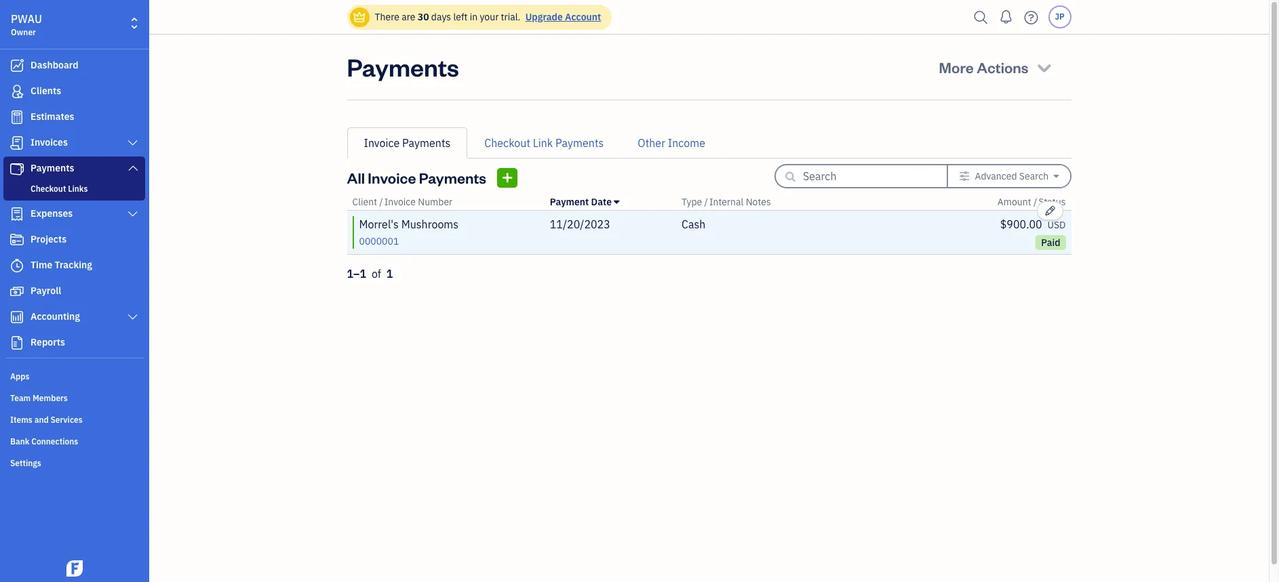 Task type: locate. For each thing, give the bounding box(es) containing it.
owner
[[11, 27, 36, 37]]

0 horizontal spatial checkout
[[31, 184, 66, 194]]

client
[[352, 196, 377, 208]]

invoice image
[[9, 136, 25, 150]]

project image
[[9, 233, 25, 247]]

payments down are
[[347, 51, 459, 83]]

number
[[418, 196, 453, 208]]

income
[[668, 136, 705, 150]]

days
[[431, 11, 451, 23]]

0000001
[[359, 235, 399, 248]]

3 chevron large down image from the top
[[127, 312, 139, 323]]

type button
[[682, 196, 702, 208]]

2 / from the left
[[704, 196, 708, 208]]

chevron large down image inside the expenses link
[[127, 209, 139, 220]]

0 horizontal spatial /
[[379, 196, 383, 208]]

report image
[[9, 336, 25, 350]]

1 chevron large down image from the top
[[127, 163, 139, 174]]

chevron large down image up reports link
[[127, 312, 139, 323]]

0 vertical spatial chevron large down image
[[127, 163, 139, 174]]

other income
[[638, 136, 705, 150]]

advanced search button
[[948, 166, 1070, 187]]

bank connections
[[10, 437, 78, 447]]

time tracking link
[[3, 254, 145, 278]]

invoices link
[[3, 131, 145, 155]]

morrel's mushrooms 0000001
[[359, 218, 459, 248]]

expenses link
[[3, 202, 145, 227]]

settings
[[10, 459, 41, 469]]

payroll
[[31, 285, 61, 297]]

payment
[[550, 196, 589, 208]]

estimate image
[[9, 111, 25, 124]]

1 vertical spatial chevron large down image
[[127, 209, 139, 220]]

checkout for checkout links
[[31, 184, 66, 194]]

chevron large down image down checkout links link
[[127, 209, 139, 220]]

11/20/2023
[[550, 218, 610, 231]]

1 / from the left
[[379, 196, 383, 208]]

time tracking
[[31, 259, 92, 271]]

/
[[379, 196, 383, 208], [704, 196, 708, 208], [1034, 196, 1037, 208]]

caretdown image
[[1054, 171, 1059, 182]]

3 / from the left
[[1034, 196, 1037, 208]]

/ right type on the top right
[[704, 196, 708, 208]]

payments link
[[3, 157, 145, 181]]

1
[[386, 267, 393, 281]]

1 horizontal spatial /
[[704, 196, 708, 208]]

members
[[33, 393, 68, 404]]

checkout links link
[[6, 181, 142, 197]]

chevron large down image for expenses
[[127, 209, 139, 220]]

chevron large down image inside accounting link
[[127, 312, 139, 323]]

checkout for checkout link payments
[[485, 136, 530, 150]]

caretdown image
[[614, 197, 620, 208]]

settings image
[[959, 171, 970, 182]]

search
[[1019, 170, 1049, 182]]

chevron large down image down chevron large down icon
[[127, 163, 139, 174]]

invoice down all invoice payments
[[384, 196, 416, 208]]

pwau
[[11, 12, 42, 26]]

more
[[939, 58, 974, 77]]

payments up the checkout links
[[31, 162, 74, 174]]

bank
[[10, 437, 29, 447]]

/ left the status
[[1034, 196, 1037, 208]]

invoice payments
[[364, 136, 451, 150]]

apps link
[[3, 366, 145, 387]]

items and services link
[[3, 410, 145, 430]]

0000001 link
[[359, 234, 399, 248]]

0 vertical spatial checkout
[[485, 136, 530, 150]]

chevron large down image for accounting
[[127, 312, 139, 323]]

payroll link
[[3, 279, 145, 304]]

invoice
[[364, 136, 400, 150], [368, 168, 416, 187], [384, 196, 416, 208]]

client / invoice number
[[352, 196, 453, 208]]

more actions button
[[927, 51, 1066, 83]]

payment image
[[9, 162, 25, 176]]

$900.00 usd paid
[[1000, 218, 1066, 249]]

invoice up client / invoice number
[[368, 168, 416, 187]]

2 horizontal spatial /
[[1034, 196, 1037, 208]]

expenses
[[31, 208, 73, 220]]

payments up all invoice payments
[[402, 136, 451, 150]]

dashboard image
[[9, 59, 25, 73]]

chevrondown image
[[1035, 58, 1054, 77]]

trial.
[[501, 11, 521, 23]]

payment date
[[550, 196, 612, 208]]

checkout up expenses at top left
[[31, 184, 66, 194]]

services
[[51, 415, 83, 425]]

payment date button
[[550, 196, 620, 208]]

projects
[[31, 233, 67, 246]]

clients
[[31, 85, 61, 97]]

checkout
[[485, 136, 530, 150], [31, 184, 66, 194]]

main element
[[0, 0, 183, 583]]

reports link
[[3, 331, 145, 355]]

freshbooks image
[[64, 561, 85, 577]]

chevron large down image
[[127, 163, 139, 174], [127, 209, 139, 220], [127, 312, 139, 323]]

invoice up all
[[364, 136, 400, 150]]

accounting link
[[3, 305, 145, 330]]

checkout up add a new payment icon at the left top of page
[[485, 136, 530, 150]]

checkout link payments
[[485, 136, 604, 150]]

30
[[418, 11, 429, 23]]

there are 30 days left in your trial. upgrade account
[[375, 11, 601, 23]]

advanced
[[975, 170, 1017, 182]]

paid
[[1041, 237, 1061, 249]]

/ right client
[[379, 196, 383, 208]]

payments right link
[[556, 136, 604, 150]]

checkout inside main element
[[31, 184, 66, 194]]

2 chevron large down image from the top
[[127, 209, 139, 220]]

1 vertical spatial checkout
[[31, 184, 66, 194]]

notifications image
[[995, 3, 1017, 31]]

payments inside 'link'
[[31, 162, 74, 174]]

all
[[347, 168, 365, 187]]

amount button
[[998, 196, 1031, 208]]

crown image
[[352, 10, 367, 24]]

1 horizontal spatial checkout
[[485, 136, 530, 150]]

settings link
[[3, 453, 145, 473]]

payments up number
[[419, 168, 486, 187]]

2 vertical spatial chevron large down image
[[127, 312, 139, 323]]

items and services
[[10, 415, 83, 425]]

usd
[[1048, 219, 1066, 231]]



Task type: describe. For each thing, give the bounding box(es) containing it.
client image
[[9, 85, 25, 98]]

0 vertical spatial invoice
[[364, 136, 400, 150]]

actions
[[977, 58, 1029, 77]]

clients link
[[3, 79, 145, 104]]

search image
[[970, 7, 992, 27]]

chevron large down image
[[127, 138, 139, 149]]

apps
[[10, 372, 29, 382]]

connections
[[31, 437, 78, 447]]

reports
[[31, 336, 65, 349]]

date
[[591, 196, 612, 208]]

in
[[470, 11, 478, 23]]

$900.00
[[1000, 218, 1042, 231]]

checkout link payments link
[[468, 128, 621, 159]]

team members
[[10, 393, 68, 404]]

and
[[34, 415, 49, 425]]

pwau owner
[[11, 12, 42, 37]]

projects link
[[3, 228, 145, 252]]

other income link
[[621, 128, 722, 159]]

jp
[[1055, 12, 1065, 22]]

other
[[638, 136, 665, 150]]

timer image
[[9, 259, 25, 273]]

expense image
[[9, 208, 25, 221]]

amount / status
[[998, 196, 1066, 208]]

go to help image
[[1020, 7, 1042, 27]]

type
[[682, 196, 702, 208]]

invoice payments link
[[347, 128, 468, 159]]

of
[[372, 267, 381, 281]]

2 vertical spatial invoice
[[384, 196, 416, 208]]

there
[[375, 11, 399, 23]]

notes
[[746, 196, 771, 208]]

bank connections link
[[3, 431, 145, 452]]

mushrooms
[[401, 218, 459, 231]]

/ for invoice
[[379, 196, 383, 208]]

chevron large down image for payments
[[127, 163, 139, 174]]

more actions
[[939, 58, 1029, 77]]

1–1 of 1
[[347, 267, 393, 281]]

items
[[10, 415, 32, 425]]

left
[[453, 11, 468, 23]]

Search text field
[[803, 166, 925, 187]]

accounting
[[31, 311, 80, 323]]

tracking
[[55, 259, 92, 271]]

invoices
[[31, 136, 68, 149]]

account
[[565, 11, 601, 23]]

link
[[533, 136, 553, 150]]

team
[[10, 393, 31, 404]]

1–1
[[347, 267, 366, 281]]

estimates
[[31, 111, 74, 123]]

team members link
[[3, 388, 145, 408]]

are
[[402, 11, 415, 23]]

internal
[[709, 196, 744, 208]]

1 vertical spatial invoice
[[368, 168, 416, 187]]

upgrade
[[525, 11, 563, 23]]

/ for internal
[[704, 196, 708, 208]]

dashboard
[[31, 59, 78, 71]]

status
[[1039, 196, 1066, 208]]

time
[[31, 259, 52, 271]]

checkout links
[[31, 184, 88, 194]]

your
[[480, 11, 499, 23]]

jp button
[[1048, 5, 1071, 28]]

amount
[[998, 196, 1031, 208]]

cash
[[682, 218, 706, 231]]

estimates link
[[3, 105, 145, 130]]

money image
[[9, 285, 25, 298]]

upgrade account link
[[523, 11, 601, 23]]

advanced search
[[975, 170, 1049, 182]]

/ for status
[[1034, 196, 1037, 208]]

type / internal notes
[[682, 196, 771, 208]]

add a new payment image
[[501, 169, 514, 186]]

all invoice payments
[[347, 168, 486, 187]]

chart image
[[9, 311, 25, 324]]

links
[[68, 184, 88, 194]]

dashboard link
[[3, 54, 145, 78]]



Task type: vqa. For each thing, say whether or not it's contained in the screenshot.
"invoice" IMAGE's chevron large down icon
no



